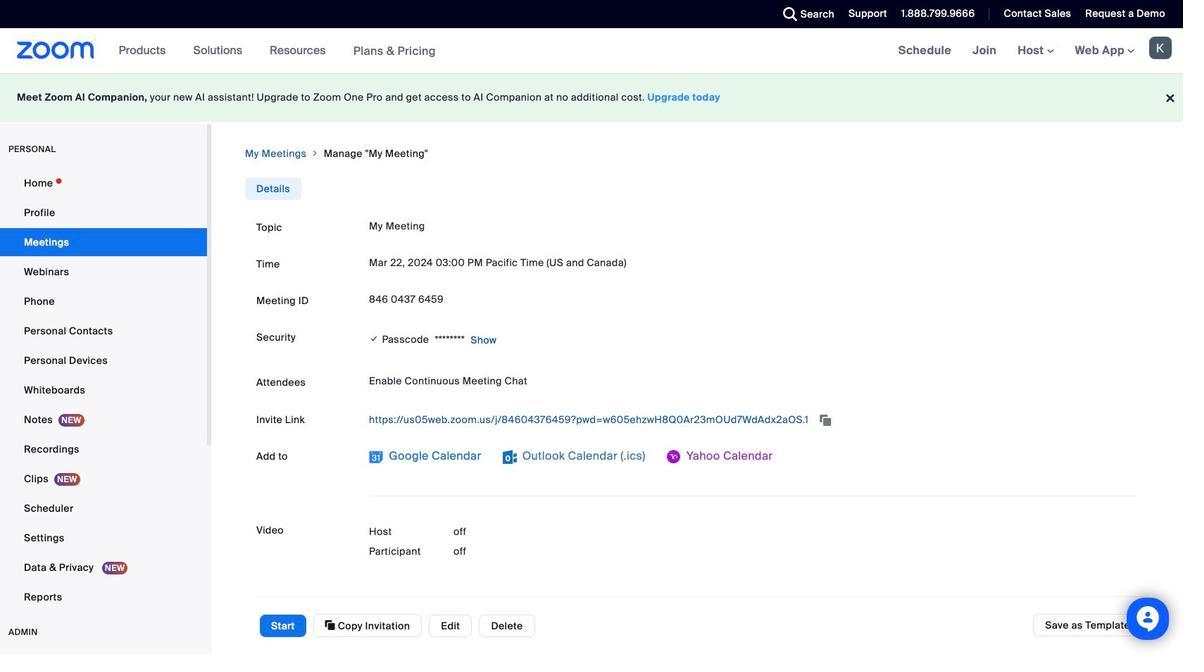 Task type: locate. For each thing, give the bounding box(es) containing it.
checked image
[[369, 332, 379, 346]]

zoom logo image
[[17, 42, 94, 59]]

product information navigation
[[108, 28, 447, 74]]

meetings navigation
[[888, 28, 1184, 74]]

profile picture image
[[1150, 37, 1173, 59]]

footer
[[0, 73, 1184, 122]]

tab
[[245, 178, 302, 200]]

banner
[[0, 28, 1184, 74]]

application
[[369, 409, 1139, 431]]

add to google calendar image
[[369, 450, 383, 464]]



Task type: vqa. For each thing, say whether or not it's contained in the screenshot.
the copy icon at the left
yes



Task type: describe. For each thing, give the bounding box(es) containing it.
manage my meeting navigation
[[245, 147, 1150, 161]]

add to yahoo calendar image
[[667, 450, 681, 464]]

add to outlook calendar (.ics) image
[[503, 450, 517, 464]]

right image
[[311, 147, 320, 161]]

personal menu menu
[[0, 169, 207, 613]]

copy image
[[325, 619, 335, 632]]

manage my meeting tab control tab list
[[245, 178, 302, 200]]



